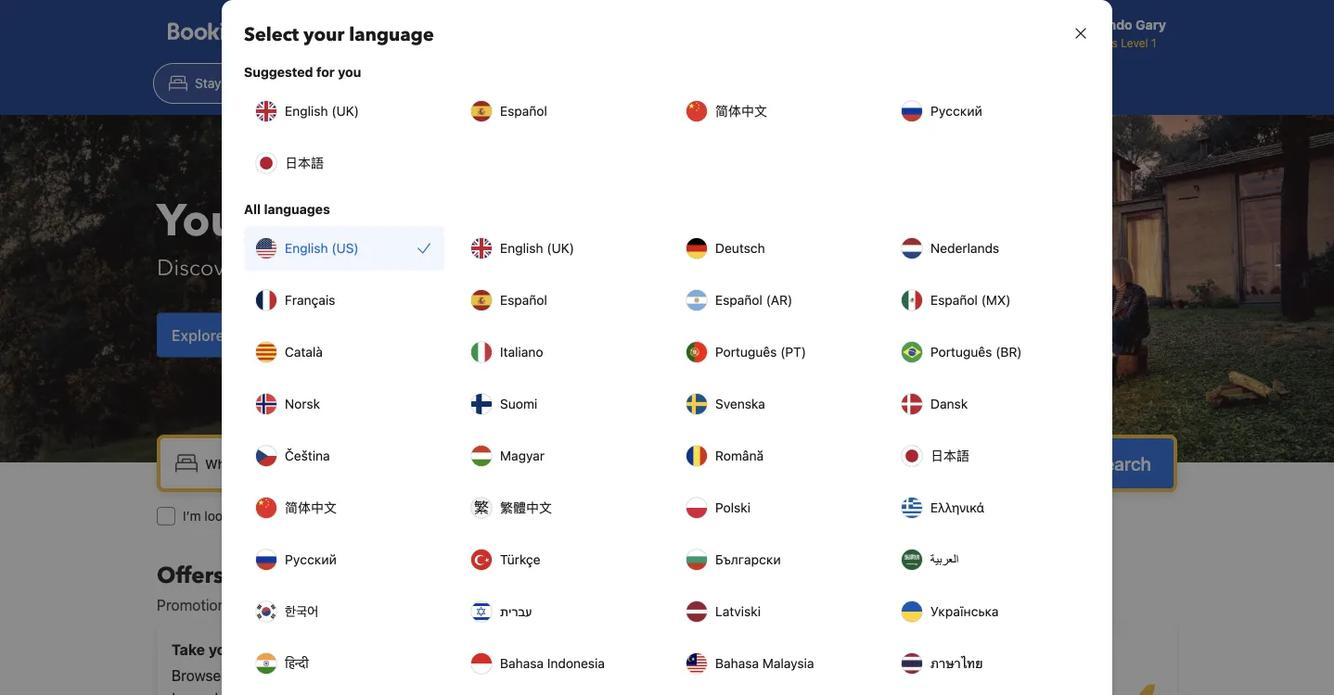 Task type: describe. For each thing, give the bounding box(es) containing it.
special
[[314, 597, 362, 615]]

stays link
[[153, 63, 243, 104]]

suggested
[[244, 64, 313, 80]]

for left flights
[[251, 509, 268, 524]]

svenska button
[[675, 382, 875, 427]]

polski button
[[675, 486, 875, 531]]

and inside the offers promotions, deals, and special offers for you
[[285, 597, 310, 615]]

take your longest vacation yet image
[[493, 624, 660, 696]]

español (mx) button
[[890, 278, 1090, 323]]

search
[[1093, 453, 1151, 475]]

english (us) button
[[244, 226, 444, 271]]

browse
[[172, 668, 221, 685]]

1 horizontal spatial русский button
[[890, 89, 1090, 134]]

1 vertical spatial русский
[[285, 553, 337, 568]]

1 horizontal spatial english (uk) button
[[459, 226, 660, 271]]

english for 日本語
[[285, 103, 328, 119]]

türkçe button
[[459, 538, 660, 583]]

for inside the offers promotions, deals, and special offers for you
[[409, 597, 427, 615]]

ελληνικά button
[[890, 486, 1090, 531]]

your for take
[[209, 642, 241, 659]]

deals,
[[241, 597, 281, 615]]

properties
[[225, 668, 294, 685]]

bahasa indonesia
[[500, 656, 605, 672]]

dansk
[[931, 397, 968, 412]]

0 horizontal spatial 日本語
[[285, 155, 324, 171]]

adults
[[847, 456, 884, 471]]

check-
[[671, 456, 715, 471]]

flights
[[289, 76, 329, 91]]

explore
[[172, 327, 224, 344]]

čeština button
[[244, 434, 444, 479]]

suomi
[[500, 397, 537, 412]]

children
[[907, 456, 956, 471]]

english (us)
[[285, 241, 359, 256]]

ภาษาไทย button
[[890, 642, 1090, 687]]

escape
[[428, 191, 579, 251]]

українська button
[[890, 590, 1090, 635]]

0
[[895, 456, 903, 471]]

català button
[[244, 330, 444, 375]]

čeština
[[285, 449, 330, 464]]

italiano button
[[459, 330, 660, 375]]

한국어 button
[[244, 590, 444, 635]]

български
[[715, 553, 781, 568]]

fly away to your dream vacation image
[[1033, 645, 1163, 696]]

(uk) for right english (uk) "button"
[[547, 241, 574, 256]]

español (ar)
[[715, 293, 793, 308]]

bahasa for bahasa indonesia
[[500, 656, 544, 672]]

region containing take your longest vacation yet
[[142, 617, 1192, 696]]

you inside dialog
[[338, 64, 361, 80]]

room
[[977, 456, 1008, 471]]

deutsch button
[[675, 226, 875, 271]]

search button
[[1071, 439, 1174, 489]]

0 vertical spatial русский
[[931, 103, 983, 119]]

offers promotions, deals, and special offers for you
[[157, 561, 455, 615]]

your coziest escape ever discover cabins, vacation homes, and more
[[157, 191, 686, 284]]

română
[[715, 449, 764, 464]]

offers
[[365, 597, 405, 615]]

español button for 简体中文
[[459, 89, 660, 134]]

(pt)
[[780, 345, 806, 360]]

vacation up català
[[228, 327, 288, 344]]

longest
[[244, 642, 298, 659]]

українська
[[931, 604, 999, 620]]

繁體中文
[[500, 501, 552, 516]]

bahasa malaysia button
[[675, 642, 875, 687]]

nederlands
[[931, 241, 999, 256]]

polski
[[715, 501, 751, 516]]

offers
[[157, 561, 224, 591]]

العربية button
[[890, 538, 1090, 583]]

0 vertical spatial 日本語 button
[[244, 141, 444, 186]]

flights
[[272, 509, 309, 524]]

all
[[244, 202, 261, 217]]

looking
[[205, 509, 248, 524]]

1 vertical spatial русский button
[[244, 538, 444, 583]]

português (pt) button
[[675, 330, 875, 375]]

many
[[250, 690, 286, 696]]

long-
[[354, 668, 390, 685]]

català
[[285, 345, 323, 360]]

עברית button
[[459, 590, 660, 635]]

0 horizontal spatial 简体中文 button
[[244, 486, 444, 531]]

flights link
[[247, 63, 345, 104]]

ever
[[590, 191, 686, 251]]

promotions,
[[157, 597, 238, 615]]

1 horizontal spatial 日本語
[[931, 449, 970, 464]]

italiano
[[500, 345, 543, 360]]

out
[[715, 456, 735, 471]]

1
[[967, 456, 973, 471]]

you inside the offers promotions, deals, and special offers for you
[[431, 597, 455, 615]]

date
[[738, 456, 767, 471]]

español (mx)
[[931, 293, 1011, 308]]

check-out date
[[671, 456, 767, 471]]

indonesia
[[547, 656, 605, 672]]

i'm
[[350, 509, 368, 524]]

dansk button
[[890, 382, 1090, 427]]

norsk
[[285, 397, 320, 412]]

languages
[[264, 202, 330, 217]]

العربية
[[931, 553, 959, 568]]

booking.com image
[[168, 22, 302, 45]]



Task type: vqa. For each thing, say whether or not it's contained in the screenshot.


Task type: locate. For each thing, give the bounding box(es) containing it.
and
[[497, 253, 536, 284], [285, 597, 310, 615]]

2 · from the left
[[960, 456, 964, 471]]

简体中文
[[715, 103, 767, 119], [285, 501, 337, 516]]

region
[[142, 617, 1192, 696]]

1 vertical spatial 简体中文 button
[[244, 486, 444, 531]]

1 horizontal spatial ·
[[960, 456, 964, 471]]

0 vertical spatial english (uk)
[[285, 103, 359, 119]]

latviski button
[[675, 590, 875, 635]]

0 horizontal spatial (uk)
[[332, 103, 359, 119]]

stays
[[195, 76, 228, 91]]

your for select
[[304, 22, 345, 48]]

0 horizontal spatial bahasa
[[500, 656, 544, 672]]

(uk) down suggested for you
[[332, 103, 359, 119]]

english right homes,
[[500, 241, 543, 256]]

0 horizontal spatial ·
[[888, 456, 892, 471]]

· left 1
[[960, 456, 964, 471]]

0 horizontal spatial your
[[209, 642, 241, 659]]

0 vertical spatial 日本語
[[285, 155, 324, 171]]

at
[[290, 690, 303, 696]]

0 horizontal spatial 简体中文
[[285, 501, 337, 516]]

suomi button
[[459, 382, 660, 427]]

english
[[285, 103, 328, 119], [285, 241, 328, 256], [500, 241, 543, 256]]

português left '(br)'
[[931, 345, 992, 360]]

english inside button
[[285, 241, 328, 256]]

0 vertical spatial español button
[[459, 89, 660, 134]]

1 horizontal spatial 日本語 button
[[890, 434, 1090, 479]]

1 horizontal spatial 简体中文 button
[[675, 89, 875, 134]]

1 vertical spatial 日本語
[[931, 449, 970, 464]]

繁體中文 button
[[459, 486, 660, 531]]

português inside button
[[931, 345, 992, 360]]

0 horizontal spatial english (uk)
[[285, 103, 359, 119]]

all languages
[[244, 202, 330, 217]]

·
[[888, 456, 892, 471], [960, 456, 964, 471]]

1 vertical spatial english (uk)
[[500, 241, 574, 256]]

vacation right dream
[[858, 653, 920, 670]]

português for português (pt)
[[715, 345, 777, 360]]

english (uk) for the left english (uk) "button"
[[285, 103, 359, 119]]

away
[[714, 653, 751, 670]]

2 adults · 0 children · 1 room button
[[801, 446, 1060, 482]]

(us)
[[332, 241, 359, 256]]

1 horizontal spatial 简体中文
[[715, 103, 767, 119]]

2 español button from the top
[[459, 278, 660, 323]]

français button
[[244, 278, 444, 323]]

1 horizontal spatial you
[[431, 597, 455, 615]]

fly
[[689, 653, 711, 670]]

1 vertical spatial 简体中文
[[285, 501, 337, 516]]

1 vertical spatial español button
[[459, 278, 660, 323]]

2 bahasa from the left
[[715, 656, 759, 672]]

i'm traveling for work
[[350, 509, 475, 524]]

0 horizontal spatial english (uk) button
[[244, 89, 444, 134]]

and right deals,
[[285, 597, 310, 615]]

· left 0
[[888, 456, 892, 471]]

nederlands button
[[890, 226, 1090, 271]]

bahasa malaysia
[[715, 656, 814, 672]]

0 vertical spatial you
[[338, 64, 361, 80]]

and down escape
[[497, 253, 536, 284]]

(uk) left ever
[[547, 241, 574, 256]]

bahasa for bahasa malaysia
[[715, 656, 759, 672]]

vacation inside take your longest vacation yet browse properties offering long- term stays, many at reduce
[[302, 642, 363, 659]]

1 vertical spatial (uk)
[[547, 241, 574, 256]]

vacation inside your coziest escape ever discover cabins, vacation homes, and more
[[327, 253, 412, 284]]

日本語 up languages
[[285, 155, 324, 171]]

magyar
[[500, 449, 545, 464]]

your right the take
[[209, 642, 241, 659]]

take
[[172, 642, 205, 659]]

dream
[[809, 653, 855, 670]]

한국어
[[285, 604, 319, 620]]

you down the select your language
[[338, 64, 361, 80]]

bahasa indonesia button
[[459, 642, 660, 687]]

select your language dialog
[[222, 0, 1112, 696]]

your inside take your longest vacation yet browse properties offering long- term stays, many at reduce
[[209, 642, 241, 659]]

homes,
[[418, 253, 492, 284]]

1 português from the left
[[715, 345, 777, 360]]

0 vertical spatial and
[[497, 253, 536, 284]]

english (uk) right homes,
[[500, 241, 574, 256]]

work
[[446, 509, 475, 524]]

select
[[244, 22, 299, 48]]

more
[[542, 253, 595, 284]]

1 horizontal spatial русский
[[931, 103, 983, 119]]

(uk) for the left english (uk) "button"
[[332, 103, 359, 119]]

2 português from the left
[[931, 345, 992, 360]]

0 vertical spatial (uk)
[[332, 103, 359, 119]]

your up suggested for you
[[304, 22, 345, 48]]

0 vertical spatial 简体中文 button
[[675, 89, 875, 134]]

0 vertical spatial 简体中文
[[715, 103, 767, 119]]

português (br)
[[931, 345, 1022, 360]]

español
[[500, 103, 547, 119], [500, 293, 547, 308], [715, 293, 763, 308], [931, 293, 978, 308]]

0 horizontal spatial português
[[715, 345, 777, 360]]

and inside your coziest escape ever discover cabins, vacation homes, and more
[[497, 253, 536, 284]]

bahasa right the fly
[[715, 656, 759, 672]]

(br)
[[996, 345, 1022, 360]]

português inside button
[[715, 345, 777, 360]]

español (ar) button
[[675, 278, 875, 323]]

български button
[[675, 538, 875, 583]]

language
[[349, 22, 434, 48]]

you right offers
[[431, 597, 455, 615]]

vacation
[[327, 253, 412, 284], [228, 327, 288, 344], [302, 642, 363, 659], [858, 653, 920, 670]]

your
[[157, 191, 255, 251]]

português (br) button
[[890, 330, 1090, 375]]

简体中文 button
[[675, 89, 875, 134], [244, 486, 444, 531]]

1 bahasa from the left
[[500, 656, 544, 672]]

for down the select your language
[[316, 64, 335, 80]]

0 horizontal spatial 日本語 button
[[244, 141, 444, 186]]

magyar button
[[459, 434, 660, 479]]

2 horizontal spatial your
[[773, 653, 805, 670]]

0 horizontal spatial and
[[285, 597, 310, 615]]

2
[[835, 456, 843, 471]]

1 horizontal spatial your
[[304, 22, 345, 48]]

vacation down coziest
[[327, 253, 412, 284]]

your right "to"
[[773, 653, 805, 670]]

for left work
[[426, 509, 443, 524]]

русский
[[931, 103, 983, 119], [285, 553, 337, 568]]

your inside dialog
[[304, 22, 345, 48]]

bahasa
[[500, 656, 544, 672], [715, 656, 759, 672]]

english (uk) for right english (uk) "button"
[[500, 241, 574, 256]]

check-out date button
[[663, 447, 775, 481]]

español button for español (ar)
[[459, 278, 660, 323]]

svenska
[[715, 397, 765, 412]]

日本語 left room
[[931, 449, 970, 464]]

0 horizontal spatial you
[[338, 64, 361, 80]]

2 adults · 0 children · 1 room
[[835, 456, 1008, 471]]

english down flights
[[285, 103, 328, 119]]

term
[[172, 690, 203, 696]]

日本語 button up coziest
[[244, 141, 444, 186]]

ελληνικά
[[931, 501, 985, 516]]

(ar)
[[766, 293, 793, 308]]

for inside select your language dialog
[[316, 64, 335, 80]]

1 horizontal spatial (uk)
[[547, 241, 574, 256]]

1 horizontal spatial bahasa
[[715, 656, 759, 672]]

vacation up offering
[[302, 642, 363, 659]]

take your longest vacation yet browse properties offering long- term stays, many at reduce
[[172, 642, 390, 696]]

english (uk) button
[[244, 89, 444, 134], [459, 226, 660, 271]]

deutsch
[[715, 241, 765, 256]]

latviski
[[715, 604, 761, 620]]

0 horizontal spatial русский button
[[244, 538, 444, 583]]

עברית
[[500, 604, 532, 620]]

1 · from the left
[[888, 456, 892, 471]]

português left (pt)
[[715, 345, 777, 360]]

cabins,
[[251, 253, 322, 284]]

suggested for you
[[244, 64, 361, 80]]

1 horizontal spatial and
[[497, 253, 536, 284]]

1 horizontal spatial english (uk)
[[500, 241, 574, 256]]

português for português (br)
[[931, 345, 992, 360]]

select your language
[[244, 22, 434, 48]]

ภาษาไทย
[[931, 656, 983, 672]]

english (uk) down flights
[[285, 103, 359, 119]]

english for english (uk)
[[285, 241, 328, 256]]

日本語 button down the dansk "button" at bottom right
[[890, 434, 1090, 479]]

rentals
[[291, 327, 340, 344]]

türkçe
[[500, 553, 540, 568]]

explore vacation rentals link
[[157, 313, 355, 358]]

discover
[[157, 253, 245, 284]]

1 vertical spatial and
[[285, 597, 310, 615]]

0 vertical spatial english (uk) button
[[244, 89, 444, 134]]

stays,
[[207, 690, 246, 696]]

yet
[[367, 642, 389, 659]]

bahasa down עברית
[[500, 656, 544, 672]]

1 vertical spatial english (uk) button
[[459, 226, 660, 271]]

for right offers
[[409, 597, 427, 615]]

1 horizontal spatial português
[[931, 345, 992, 360]]

0 vertical spatial русский button
[[890, 89, 1090, 134]]

1 vertical spatial you
[[431, 597, 455, 615]]

1 vertical spatial 日本語 button
[[890, 434, 1090, 479]]

(mx)
[[981, 293, 1011, 308]]

हिन्दी button
[[244, 642, 444, 687]]

english left (us)
[[285, 241, 328, 256]]

0 horizontal spatial русский
[[285, 553, 337, 568]]

हिन्दी
[[285, 656, 309, 672]]

traveling
[[371, 509, 423, 524]]

1 español button from the top
[[459, 89, 660, 134]]



